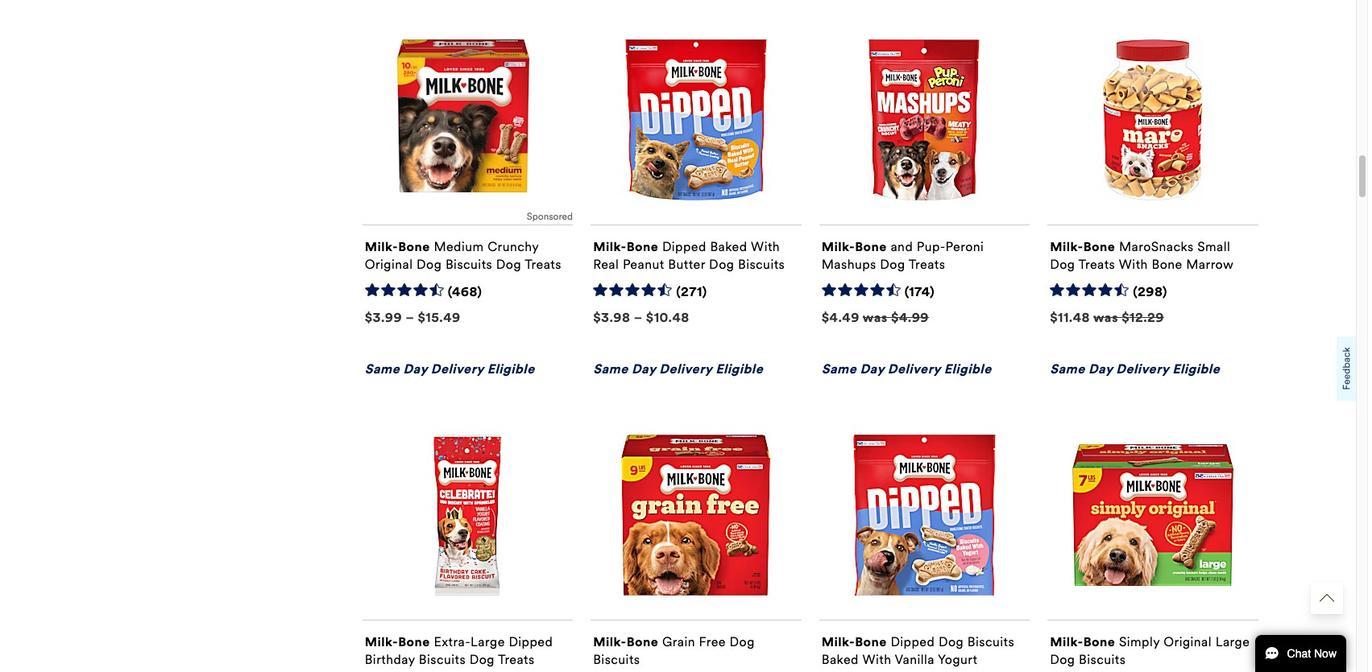 Task type: vqa. For each thing, say whether or not it's contained in the screenshot.
(44)'s Chance
no



Task type: describe. For each thing, give the bounding box(es) containing it.
milk- for and pup-peroni mashups dog treats
[[822, 239, 855, 254]]

same for $11.48
[[1050, 362, 1085, 377]]

bone inside marosnacks small dog treats with bone marrow
[[1152, 257, 1183, 272]]

day for $3.99
[[403, 362, 428, 377]]

bone for simply original large dog biscuits
[[1084, 635, 1116, 650]]

birthday
[[365, 653, 415, 668]]

was for $11.48
[[1094, 310, 1119, 325]]

day for $4.49
[[860, 362, 885, 377]]

bone for marosnacks small dog treats with bone marrow
[[1084, 239, 1116, 254]]

eligible for $15.49
[[487, 362, 535, 377]]

original inside 'simply original large dog biscuits'
[[1164, 635, 1212, 650]]

$11.48 was $12.29
[[1050, 310, 1165, 325]]

(468)
[[448, 284, 482, 300]]

yogurt
[[938, 653, 978, 668]]

dog inside dipped dog biscuits baked with vanilla yogurt
[[939, 635, 964, 650]]

dog inside 'simply original large dog biscuits'
[[1050, 653, 1076, 668]]

from $3.98 up to $10.48 element
[[593, 310, 690, 325]]

– for $3.99
[[406, 310, 414, 325]]

bone for extra-large dipped birthday biscuits dog treats
[[398, 635, 430, 650]]

$3.99
[[365, 310, 402, 325]]

from $3.99 up to $15.49 element
[[365, 310, 461, 325]]

delivery for $11.48 was $12.29
[[1116, 362, 1169, 377]]

174 reviews element
[[905, 284, 935, 301]]

biscuits inside extra-large dipped birthday biscuits dog treats
[[419, 653, 466, 668]]

milk-bone for extra-large dipped birthday biscuits dog treats
[[365, 635, 430, 650]]

298 reviews element
[[1133, 284, 1168, 301]]

$3.98
[[593, 310, 631, 325]]

crunchy
[[488, 239, 539, 254]]

treats inside marosnacks small dog treats with bone marrow
[[1079, 257, 1116, 272]]

biscuits inside dipped dog biscuits baked with vanilla yogurt
[[968, 635, 1015, 650]]

milk-bone for simply original large dog biscuits
[[1050, 635, 1116, 650]]

day for $11.48
[[1089, 362, 1113, 377]]

pup-
[[917, 239, 946, 254]]

bone for medium crunchy original dog biscuits dog treats
[[398, 239, 430, 254]]

baked inside dipped dog biscuits baked with vanilla yogurt
[[822, 653, 859, 668]]

milk-bone for dipped dog biscuits baked with vanilla yogurt
[[822, 635, 887, 650]]

large inside extra-large dipped birthday biscuits dog treats
[[471, 635, 505, 650]]

same day delivery eligible for $4.49 was $4.99
[[822, 362, 992, 377]]

simply original large dog biscuits
[[1050, 635, 1250, 668]]

dog inside and pup-peroni mashups dog treats
[[880, 257, 906, 272]]

dog inside dipped baked with real peanut butter dog biscuits
[[709, 257, 735, 272]]

(174)
[[905, 284, 935, 300]]

milk-bone for dipped baked with real peanut butter dog biscuits
[[593, 239, 659, 254]]

milk-bone for grain free dog biscuits
[[593, 635, 659, 650]]

$12.29
[[1122, 310, 1165, 325]]

milk- for marosnacks small dog treats with bone marrow
[[1050, 239, 1084, 254]]

same for $3.99
[[365, 362, 400, 377]]

large inside 'simply original large dog biscuits'
[[1216, 635, 1250, 650]]

day for $3.98
[[632, 362, 656, 377]]

$15.49
[[418, 310, 461, 325]]

biscuits inside the medium crunchy original dog biscuits dog treats
[[446, 257, 493, 272]]

treats inside the medium crunchy original dog biscuits dog treats
[[525, 257, 562, 272]]

peanut
[[623, 257, 665, 272]]

milk- for dipped dog biscuits baked with vanilla yogurt
[[822, 635, 855, 650]]

eligible for $10.48
[[716, 362, 763, 377]]

milk- for medium crunchy original dog biscuits dog treats
[[365, 239, 398, 254]]

$4.49
[[822, 310, 860, 325]]

$4.49 was $4.99
[[822, 310, 929, 325]]

same day delivery eligible for $15.49
[[365, 362, 535, 377]]

vanilla
[[895, 653, 935, 668]]

biscuits inside dipped baked with real peanut butter dog biscuits
[[738, 257, 785, 272]]

simply
[[1119, 635, 1160, 650]]



Task type: locate. For each thing, give the bounding box(es) containing it.
with
[[751, 239, 780, 254], [1119, 257, 1148, 272], [863, 653, 892, 668]]

same day delivery eligible down '$4.99'
[[822, 362, 992, 377]]

(298)
[[1133, 284, 1168, 300]]

4 same day delivery eligible from the left
[[1050, 362, 1220, 377]]

(271)
[[676, 284, 707, 300]]

marrow
[[1187, 257, 1234, 272]]

dipped for real
[[662, 239, 707, 254]]

1 horizontal spatial baked
[[822, 653, 859, 668]]

extra-
[[434, 635, 471, 650]]

with inside dipped baked with real peanut butter dog biscuits
[[751, 239, 780, 254]]

biscuits
[[446, 257, 493, 272], [738, 257, 785, 272], [968, 635, 1015, 650], [419, 653, 466, 668], [593, 653, 640, 668], [1079, 653, 1126, 668]]

original right simply in the bottom right of the page
[[1164, 635, 1212, 650]]

extra-large dipped birthday biscuits dog treats
[[365, 635, 553, 668]]

delivery down $10.48
[[659, 362, 712, 377]]

0 vertical spatial original
[[365, 257, 413, 272]]

$11.48
[[1050, 310, 1090, 325]]

–
[[406, 310, 414, 325], [634, 310, 643, 325]]

delivery for $4.49 was $4.99
[[888, 362, 941, 377]]

2 day from the left
[[632, 362, 656, 377]]

0 horizontal spatial original
[[365, 257, 413, 272]]

with inside dipped dog biscuits baked with vanilla yogurt
[[863, 653, 892, 668]]

same day delivery eligible down $10.48
[[593, 362, 763, 377]]

dipped inside dipped dog biscuits baked with vanilla yogurt
[[891, 635, 935, 650]]

2 – from the left
[[634, 310, 643, 325]]

1 eligible from the left
[[487, 362, 535, 377]]

same day delivery eligible
[[365, 362, 535, 377], [593, 362, 763, 377], [822, 362, 992, 377], [1050, 362, 1220, 377]]

dipped
[[662, 239, 707, 254], [509, 635, 553, 650], [891, 635, 935, 650]]

2 was from the left
[[1094, 310, 1119, 325]]

sponsored
[[527, 211, 573, 222]]

dog inside marosnacks small dog treats with bone marrow
[[1050, 257, 1076, 272]]

1 delivery from the left
[[431, 362, 484, 377]]

day down $3.99 – $15.49
[[403, 362, 428, 377]]

small
[[1198, 239, 1231, 254]]

delivery for $10.48
[[659, 362, 712, 377]]

milk-bone for marosnacks small dog treats with bone marrow
[[1050, 239, 1116, 254]]

dipped dog biscuits baked with vanilla yogurt
[[822, 635, 1015, 668]]

2 horizontal spatial dipped
[[891, 635, 935, 650]]

0 horizontal spatial –
[[406, 310, 414, 325]]

dipped up vanilla
[[891, 635, 935, 650]]

baked inside dipped baked with real peanut butter dog biscuits
[[710, 239, 748, 254]]

milk- for dipped baked with real peanut butter dog biscuits
[[593, 239, 627, 254]]

468 reviews element
[[448, 284, 482, 301]]

baked
[[710, 239, 748, 254], [822, 653, 859, 668]]

3 delivery from the left
[[888, 362, 941, 377]]

2 delivery from the left
[[659, 362, 712, 377]]

dipped for baked
[[891, 635, 935, 650]]

$3.98 – $10.48
[[593, 310, 690, 325]]

marosnacks small dog treats with bone marrow
[[1050, 239, 1234, 272]]

original inside the medium crunchy original dog biscuits dog treats
[[365, 257, 413, 272]]

2 horizontal spatial with
[[1119, 257, 1148, 272]]

delivery down $15.49
[[431, 362, 484, 377]]

1 horizontal spatial with
[[863, 653, 892, 668]]

same down $3.99
[[365, 362, 400, 377]]

dipped inside extra-large dipped birthday biscuits dog treats
[[509, 635, 553, 650]]

3 same from the left
[[822, 362, 857, 377]]

2 eligible from the left
[[716, 362, 763, 377]]

free
[[699, 635, 726, 650]]

biscuits inside 'grain free dog biscuits'
[[593, 653, 640, 668]]

dog
[[417, 257, 442, 272], [496, 257, 522, 272], [709, 257, 735, 272], [880, 257, 906, 272], [1050, 257, 1076, 272], [730, 635, 755, 650], [939, 635, 964, 650], [470, 653, 495, 668], [1050, 653, 1076, 668]]

0 vertical spatial with
[[751, 239, 780, 254]]

– for $3.98
[[634, 310, 643, 325]]

1 was from the left
[[863, 310, 888, 325]]

0 horizontal spatial was
[[863, 310, 888, 325]]

dog inside 'grain free dog biscuits'
[[730, 635, 755, 650]]

bone for dipped dog biscuits baked with vanilla yogurt
[[855, 635, 887, 650]]

2 vertical spatial with
[[863, 653, 892, 668]]

same day delivery eligible for $10.48
[[593, 362, 763, 377]]

was for $4.49
[[863, 310, 888, 325]]

bone for dipped baked with real peanut butter dog biscuits
[[627, 239, 659, 254]]

milk-bone for and pup-peroni mashups dog treats
[[822, 239, 887, 254]]

2 same day delivery eligible from the left
[[593, 362, 763, 377]]

was right the $11.48
[[1094, 310, 1119, 325]]

bone for and pup-peroni mashups dog treats
[[855, 239, 887, 254]]

0 horizontal spatial baked
[[710, 239, 748, 254]]

grain
[[662, 635, 696, 650]]

milk- for grain free dog biscuits
[[593, 635, 627, 650]]

bone for grain free dog biscuits
[[627, 635, 659, 650]]

1 horizontal spatial dipped
[[662, 239, 707, 254]]

was right the $4.49
[[863, 310, 888, 325]]

dipped baked with real peanut butter dog biscuits
[[593, 239, 785, 272]]

1 horizontal spatial large
[[1216, 635, 1250, 650]]

dipped up "butter" on the top of page
[[662, 239, 707, 254]]

3 eligible from the left
[[944, 362, 992, 377]]

1 horizontal spatial original
[[1164, 635, 1212, 650]]

peroni
[[946, 239, 984, 254]]

and pup-peroni mashups dog treats
[[822, 239, 984, 272]]

was
[[863, 310, 888, 325], [1094, 310, 1119, 325]]

original up $3.99
[[365, 257, 413, 272]]

bone
[[398, 239, 430, 254], [627, 239, 659, 254], [855, 239, 887, 254], [1084, 239, 1116, 254], [1152, 257, 1183, 272], [398, 635, 430, 650], [627, 635, 659, 650], [855, 635, 887, 650], [1084, 635, 1116, 650]]

same day delivery eligible down $12.29
[[1050, 362, 1220, 377]]

dipped right extra-
[[509, 635, 553, 650]]

eligible
[[487, 362, 535, 377], [716, 362, 763, 377], [944, 362, 992, 377], [1173, 362, 1220, 377]]

same down '$3.98'
[[593, 362, 628, 377]]

treats inside and pup-peroni mashups dog treats
[[909, 257, 946, 272]]

same
[[365, 362, 400, 377], [593, 362, 628, 377], [822, 362, 857, 377], [1050, 362, 1085, 377]]

same down the $11.48
[[1050, 362, 1085, 377]]

1 vertical spatial baked
[[822, 653, 859, 668]]

medium crunchy original dog biscuits dog treats
[[365, 239, 562, 272]]

1 – from the left
[[406, 310, 414, 325]]

same day delivery eligible down $15.49
[[365, 362, 535, 377]]

day down $4.49 was $4.99
[[860, 362, 885, 377]]

1 day from the left
[[403, 362, 428, 377]]

scroll to top image
[[1320, 592, 1335, 606]]

1 horizontal spatial –
[[634, 310, 643, 325]]

eligible for $4.49 was $4.99
[[944, 362, 992, 377]]

with for marosnacks small dog treats with bone marrow
[[1119, 257, 1148, 272]]

butter
[[668, 257, 706, 272]]

day down $3.98 – $10.48
[[632, 362, 656, 377]]

1 vertical spatial with
[[1119, 257, 1148, 272]]

– right '$3.98'
[[634, 310, 643, 325]]

mashups
[[822, 257, 877, 272]]

real
[[593, 257, 619, 272]]

$4.99
[[891, 310, 929, 325]]

1 same from the left
[[365, 362, 400, 377]]

0 horizontal spatial dipped
[[509, 635, 553, 650]]

large
[[471, 635, 505, 650], [1216, 635, 1250, 650]]

treats inside extra-large dipped birthday biscuits dog treats
[[498, 653, 535, 668]]

styled arrow button link
[[1311, 583, 1344, 615]]

medium
[[434, 239, 484, 254]]

and
[[891, 239, 913, 254]]

same for $4.49
[[822, 362, 857, 377]]

$10.48
[[646, 310, 690, 325]]

4 same from the left
[[1050, 362, 1085, 377]]

4 delivery from the left
[[1116, 362, 1169, 377]]

3 same day delivery eligible from the left
[[822, 362, 992, 377]]

same for $3.98
[[593, 362, 628, 377]]

dipped inside dipped baked with real peanut butter dog biscuits
[[662, 239, 707, 254]]

same down the $4.49
[[822, 362, 857, 377]]

grain free dog biscuits
[[593, 635, 755, 668]]

delivery
[[431, 362, 484, 377], [659, 362, 712, 377], [888, 362, 941, 377], [1116, 362, 1169, 377]]

with inside marosnacks small dog treats with bone marrow
[[1119, 257, 1148, 272]]

0 vertical spatial baked
[[710, 239, 748, 254]]

2 large from the left
[[1216, 635, 1250, 650]]

marosnacks
[[1119, 239, 1194, 254]]

milk-
[[365, 239, 398, 254], [593, 239, 627, 254], [822, 239, 855, 254], [1050, 239, 1084, 254], [365, 635, 398, 650], [593, 635, 627, 650], [822, 635, 855, 650], [1050, 635, 1084, 650]]

4 day from the left
[[1089, 362, 1113, 377]]

1 same day delivery eligible from the left
[[365, 362, 535, 377]]

2 same from the left
[[593, 362, 628, 377]]

1 horizontal spatial was
[[1094, 310, 1119, 325]]

original
[[365, 257, 413, 272], [1164, 635, 1212, 650]]

dog inside extra-large dipped birthday biscuits dog treats
[[470, 653, 495, 668]]

– right $3.99
[[406, 310, 414, 325]]

3 day from the left
[[860, 362, 885, 377]]

eligible for $11.48 was $12.29
[[1173, 362, 1220, 377]]

biscuits inside 'simply original large dog biscuits'
[[1079, 653, 1126, 668]]

$3.99 – $15.49
[[365, 310, 461, 325]]

day
[[403, 362, 428, 377], [632, 362, 656, 377], [860, 362, 885, 377], [1089, 362, 1113, 377]]

delivery down '$4.99'
[[888, 362, 941, 377]]

milk-bone for medium crunchy original dog biscuits dog treats
[[365, 239, 430, 254]]

1 large from the left
[[471, 635, 505, 650]]

milk- for extra-large dipped birthday biscuits dog treats
[[365, 635, 398, 650]]

1 vertical spatial original
[[1164, 635, 1212, 650]]

day down $11.48 was $12.29
[[1089, 362, 1113, 377]]

0 horizontal spatial large
[[471, 635, 505, 650]]

0 horizontal spatial with
[[751, 239, 780, 254]]

milk-bone
[[365, 239, 430, 254], [593, 239, 659, 254], [822, 239, 887, 254], [1050, 239, 1116, 254], [365, 635, 430, 650], [593, 635, 659, 650], [822, 635, 887, 650], [1050, 635, 1116, 650]]

delivery down $12.29
[[1116, 362, 1169, 377]]

delivery for $15.49
[[431, 362, 484, 377]]

milk- for simply original large dog biscuits
[[1050, 635, 1084, 650]]

same day delivery eligible for $11.48 was $12.29
[[1050, 362, 1220, 377]]

4 eligible from the left
[[1173, 362, 1220, 377]]

271 reviews element
[[676, 284, 707, 301]]

with for dipped dog biscuits baked with vanilla yogurt
[[863, 653, 892, 668]]

treats
[[525, 257, 562, 272], [909, 257, 946, 272], [1079, 257, 1116, 272], [498, 653, 535, 668]]



